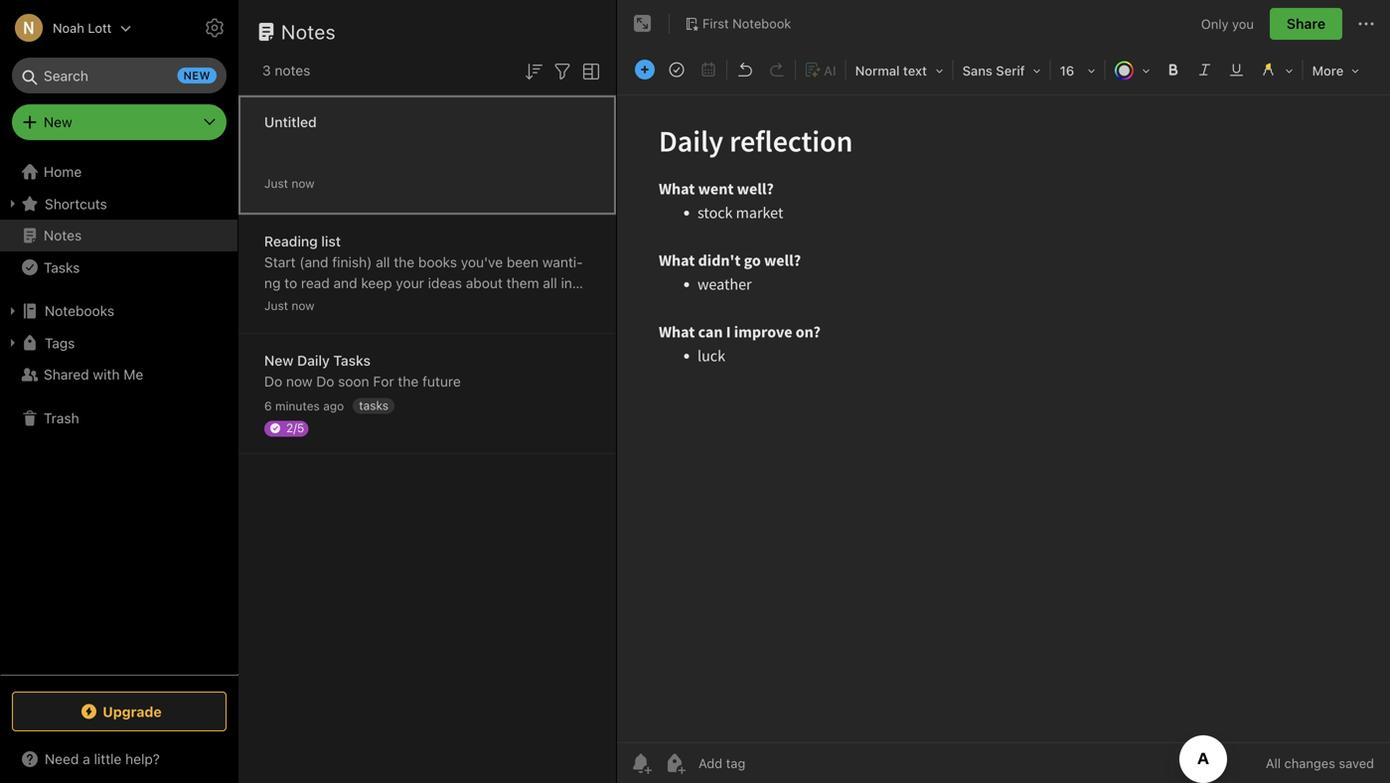 Task type: vqa. For each thing, say whether or not it's contained in the screenshot.
a
yes



Task type: describe. For each thing, give the bounding box(es) containing it.
6 minutes ago
[[264, 399, 344, 413]]

a inside reading list start (and finish) all the books you've been wanti ng to read and keep your ideas about them all in one place. tip: if you're reading a physical book, take pictu...
[[470, 296, 478, 312]]

notebooks
[[45, 303, 114, 319]]

2/5
[[286, 421, 305, 435]]

now for new daily tasks
[[286, 373, 313, 390]]

Add filters field
[[551, 58, 575, 83]]

trash
[[44, 410, 79, 426]]

pictu...
[[295, 317, 340, 333]]

your
[[396, 275, 424, 291]]

minutes
[[275, 399, 320, 413]]

place.
[[292, 296, 331, 312]]

notebooks link
[[0, 295, 238, 327]]

more actions image
[[1355, 12, 1379, 36]]

underline image
[[1223, 56, 1251, 84]]

saved
[[1339, 756, 1375, 771]]

1 vertical spatial tasks
[[333, 352, 371, 369]]

physical
[[482, 296, 534, 312]]

tip:
[[334, 296, 359, 312]]

list
[[321, 233, 341, 250]]

0 vertical spatial notes
[[281, 20, 336, 43]]

shared with me link
[[0, 359, 238, 391]]

need
[[45, 751, 79, 767]]

notes link
[[0, 220, 238, 252]]

tags button
[[0, 327, 238, 359]]

only
[[1202, 16, 1229, 31]]

sans serif
[[963, 63, 1025, 78]]

all changes saved
[[1266, 756, 1375, 771]]

notes
[[275, 62, 311, 79]]

add a reminder image
[[629, 752, 653, 775]]

books
[[418, 254, 457, 270]]

trash link
[[0, 403, 238, 434]]

tasks inside button
[[44, 259, 80, 276]]

book,
[[538, 296, 574, 312]]

expand tags image
[[5, 335, 21, 351]]

Search text field
[[26, 58, 213, 93]]

new button
[[12, 104, 227, 140]]

sans
[[963, 63, 993, 78]]

expand note image
[[631, 12, 655, 36]]

future
[[423, 373, 461, 390]]

2 just from the top
[[264, 299, 288, 313]]

Font family field
[[956, 56, 1048, 84]]

the inside reading list start (and finish) all the books you've been wanti ng to read and keep your ideas about them all in one place. tip: if you're reading a physical book, take pictu...
[[394, 254, 415, 270]]

shortcuts button
[[0, 188, 238, 220]]

0 vertical spatial now
[[292, 176, 315, 190]]

tags
[[45, 335, 75, 351]]

new
[[183, 69, 211, 82]]

Highlight field
[[1253, 56, 1301, 84]]

Sort options field
[[522, 58, 546, 83]]

3
[[262, 62, 271, 79]]

share
[[1287, 15, 1326, 32]]

new for new
[[44, 114, 72, 130]]

upgrade button
[[12, 692, 227, 732]]

one
[[264, 296, 288, 312]]

tree containing home
[[0, 156, 239, 674]]

all
[[1266, 756, 1281, 771]]

start
[[264, 254, 296, 270]]

Font color field
[[1108, 56, 1158, 84]]

shared with me
[[44, 366, 143, 383]]

new daily tasks
[[264, 352, 371, 369]]

Add tag field
[[697, 755, 846, 772]]

in
[[561, 275, 572, 291]]

with
[[93, 366, 120, 383]]

and
[[334, 275, 357, 291]]

for
[[373, 373, 394, 390]]

tasks
[[359, 399, 389, 413]]

noah
[[53, 20, 84, 35]]

if
[[362, 296, 371, 312]]

daily
[[297, 352, 330, 369]]

keep
[[361, 275, 392, 291]]

been
[[507, 254, 539, 270]]

tasks button
[[0, 252, 238, 283]]

Font size field
[[1053, 56, 1103, 84]]

home link
[[0, 156, 239, 188]]

ideas
[[428, 275, 462, 291]]

little
[[94, 751, 122, 767]]

3 notes
[[262, 62, 311, 79]]



Task type: locate. For each thing, give the bounding box(es) containing it.
normal text
[[856, 63, 927, 78]]

do up 6
[[264, 373, 282, 390]]

new search field
[[26, 58, 217, 93]]

task image
[[663, 56, 691, 84]]

2 vertical spatial now
[[286, 373, 313, 390]]

the right for
[[398, 373, 419, 390]]

lott
[[88, 20, 112, 35]]

text
[[904, 63, 927, 78]]

reading list start (and finish) all the books you've been wanti ng to read and keep your ideas about them all in one place. tip: if you're reading a physical book, take pictu...
[[264, 233, 583, 333]]

2 just now from the top
[[264, 299, 315, 313]]

upgrade
[[103, 704, 162, 720]]

Heading level field
[[849, 56, 951, 84]]

0 horizontal spatial tasks
[[44, 259, 80, 276]]

0 vertical spatial new
[[44, 114, 72, 130]]

tasks
[[44, 259, 80, 276], [333, 352, 371, 369]]

View options field
[[575, 58, 603, 83]]

now
[[292, 176, 315, 190], [292, 299, 315, 313], [286, 373, 313, 390]]

expand notebooks image
[[5, 303, 21, 319]]

now up pictu...
[[292, 299, 315, 313]]

1 vertical spatial just
[[264, 299, 288, 313]]

Note Editor text field
[[617, 95, 1391, 743]]

home
[[44, 164, 82, 180]]

notes down the shortcuts
[[44, 227, 82, 244]]

to
[[284, 275, 297, 291]]

1 horizontal spatial tasks
[[333, 352, 371, 369]]

1 horizontal spatial a
[[470, 296, 478, 312]]

now up the reading
[[292, 176, 315, 190]]

16
[[1060, 63, 1075, 78]]

me
[[124, 366, 143, 383]]

the
[[394, 254, 415, 270], [398, 373, 419, 390]]

untitled
[[264, 114, 317, 130]]

changes
[[1285, 756, 1336, 771]]

the up the your
[[394, 254, 415, 270]]

0 horizontal spatial do
[[264, 373, 282, 390]]

finish)
[[332, 254, 372, 270]]

1 vertical spatial just now
[[264, 299, 315, 313]]

serif
[[996, 63, 1025, 78]]

do down the new daily tasks
[[316, 373, 334, 390]]

1 just now from the top
[[264, 176, 315, 190]]

1 vertical spatial now
[[292, 299, 315, 313]]

6
[[264, 399, 272, 413]]

tasks up soon
[[333, 352, 371, 369]]

1 horizontal spatial notes
[[281, 20, 336, 43]]

1 do from the left
[[264, 373, 282, 390]]

2 do from the left
[[316, 373, 334, 390]]

share button
[[1270, 8, 1343, 40]]

click to collapse image
[[231, 747, 246, 770]]

read
[[301, 275, 330, 291]]

1 vertical spatial all
[[543, 275, 557, 291]]

just now
[[264, 176, 315, 190], [264, 299, 315, 313]]

reading
[[264, 233, 318, 250]]

new for new daily tasks
[[264, 352, 294, 369]]

just up the reading
[[264, 176, 288, 190]]

1 vertical spatial a
[[83, 751, 90, 767]]

tree
[[0, 156, 239, 674]]

0 vertical spatial just now
[[264, 176, 315, 190]]

shortcuts
[[45, 196, 107, 212]]

settings image
[[203, 16, 227, 40]]

now for reading list
[[292, 299, 315, 313]]

need a little help?
[[45, 751, 160, 767]]

just now up the reading
[[264, 176, 315, 190]]

new up home at the top
[[44, 114, 72, 130]]

just now up the take
[[264, 299, 315, 313]]

new
[[44, 114, 72, 130], [264, 352, 294, 369]]

0 vertical spatial the
[[394, 254, 415, 270]]

only you
[[1202, 16, 1254, 31]]

Insert field
[[630, 56, 660, 84]]

a left the little
[[83, 751, 90, 767]]

More field
[[1306, 56, 1367, 84]]

add tag image
[[663, 752, 687, 775]]

shared
[[44, 366, 89, 383]]

0 vertical spatial a
[[470, 296, 478, 312]]

1 vertical spatial notes
[[44, 227, 82, 244]]

0 horizontal spatial new
[[44, 114, 72, 130]]

new inside new 'popup button'
[[44, 114, 72, 130]]

0 vertical spatial all
[[376, 254, 390, 270]]

soon
[[338, 373, 369, 390]]

you
[[1233, 16, 1254, 31]]

about
[[466, 275, 503, 291]]

add filters image
[[551, 59, 575, 83]]

notebook
[[733, 16, 792, 31]]

a
[[470, 296, 478, 312], [83, 751, 90, 767]]

all up keep
[[376, 254, 390, 270]]

0 vertical spatial just
[[264, 176, 288, 190]]

just
[[264, 176, 288, 190], [264, 299, 288, 313]]

0 horizontal spatial a
[[83, 751, 90, 767]]

More actions field
[[1355, 8, 1379, 40]]

ago
[[323, 399, 344, 413]]

do
[[264, 373, 282, 390], [316, 373, 334, 390]]

normal
[[856, 63, 900, 78]]

a inside field
[[83, 751, 90, 767]]

1 vertical spatial new
[[264, 352, 294, 369]]

ng
[[264, 254, 583, 291]]

more
[[1313, 63, 1344, 78]]

notes up notes
[[281, 20, 336, 43]]

1 horizontal spatial new
[[264, 352, 294, 369]]

all
[[376, 254, 390, 270], [543, 275, 557, 291]]

take
[[264, 317, 292, 333]]

1 horizontal spatial all
[[543, 275, 557, 291]]

1 vertical spatial the
[[398, 373, 419, 390]]

0 horizontal spatial all
[[376, 254, 390, 270]]

wanti
[[543, 254, 583, 270]]

1 horizontal spatial do
[[316, 373, 334, 390]]

new left daily
[[264, 352, 294, 369]]

first notebook
[[703, 16, 792, 31]]

a down about
[[470, 296, 478, 312]]

do now do soon for the future
[[264, 373, 461, 390]]

0 vertical spatial tasks
[[44, 259, 80, 276]]

notes
[[281, 20, 336, 43], [44, 227, 82, 244]]

1 just from the top
[[264, 176, 288, 190]]

help?
[[125, 751, 160, 767]]

Account field
[[0, 8, 132, 48]]

bold image
[[1160, 56, 1188, 84]]

undo image
[[732, 56, 759, 84]]

now up minutes
[[286, 373, 313, 390]]

note window element
[[617, 0, 1391, 783]]

noah lott
[[53, 20, 112, 35]]

them
[[507, 275, 539, 291]]

all left in
[[543, 275, 557, 291]]

0 horizontal spatial notes
[[44, 227, 82, 244]]

first
[[703, 16, 729, 31]]

first notebook button
[[678, 10, 799, 38]]

italic image
[[1192, 56, 1219, 84]]

reading
[[418, 296, 467, 312]]

WHAT'S NEW field
[[0, 744, 239, 775]]

you've
[[461, 254, 503, 270]]

notes inside tree
[[44, 227, 82, 244]]

you're
[[375, 296, 415, 312]]

just up the take
[[264, 299, 288, 313]]

(and
[[300, 254, 329, 270]]

tasks up notebooks
[[44, 259, 80, 276]]



